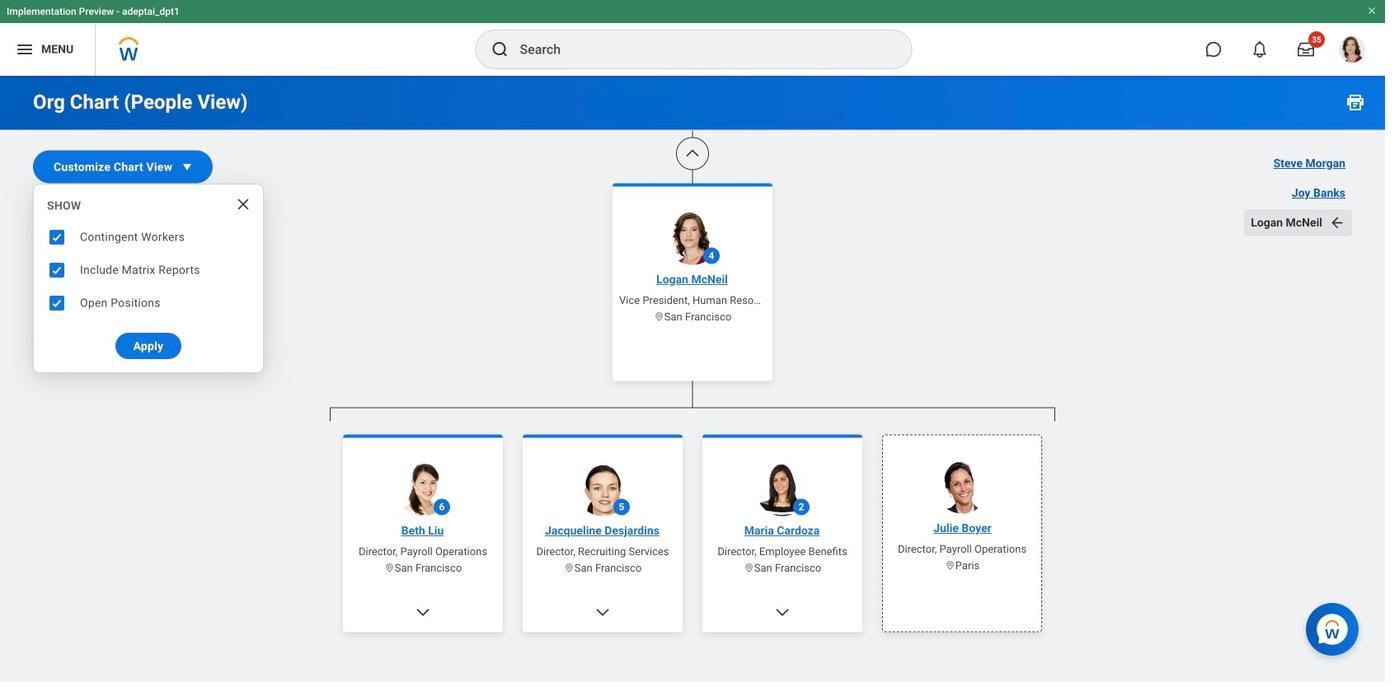 Task type: locate. For each thing, give the bounding box(es) containing it.
2 horizontal spatial location image
[[744, 563, 754, 574]]

location image
[[654, 312, 665, 322], [945, 561, 956, 572]]

0 horizontal spatial chevron down image
[[415, 605, 431, 621]]

location image
[[384, 563, 395, 574], [564, 563, 575, 574], [744, 563, 754, 574]]

1 horizontal spatial location image
[[945, 561, 956, 572]]

0 horizontal spatial location image
[[384, 563, 395, 574]]

location image for 2nd chevron down image from the right
[[384, 563, 395, 574]]

main content
[[0, 0, 1386, 683]]

chevron down image
[[415, 605, 431, 621], [774, 605, 791, 621]]

2 location image from the left
[[564, 563, 575, 574]]

1 horizontal spatial location image
[[564, 563, 575, 574]]

banner
[[0, 0, 1386, 76]]

Search Workday  search field
[[520, 31, 878, 68]]

close environment banner image
[[1368, 6, 1377, 16]]

1 location image from the left
[[384, 563, 395, 574]]

chevron down image
[[595, 605, 611, 621]]

1 horizontal spatial chevron down image
[[774, 605, 791, 621]]

3 location image from the left
[[744, 563, 754, 574]]

location image for second chevron down image
[[744, 563, 754, 574]]

1 vertical spatial location image
[[945, 561, 956, 572]]

0 vertical spatial location image
[[654, 312, 665, 322]]

print org chart image
[[1346, 92, 1366, 112]]

inbox large image
[[1298, 41, 1315, 58]]

arrow left image
[[1330, 215, 1346, 231]]

dialog
[[33, 184, 264, 374]]

profile logan mcneil image
[[1339, 36, 1366, 66]]

notifications large image
[[1252, 41, 1269, 58]]



Task type: vqa. For each thing, say whether or not it's contained in the screenshot.
first chevron down "icon" from right
no



Task type: describe. For each thing, give the bounding box(es) containing it.
justify image
[[15, 40, 35, 59]]

location image inside logan mcneil, logan mcneil, 4 direct reports element
[[945, 561, 956, 572]]

location image for chevron down icon
[[564, 563, 575, 574]]

2 chevron down image from the left
[[774, 605, 791, 621]]

x image
[[235, 196, 252, 213]]

0 horizontal spatial location image
[[654, 312, 665, 322]]

caret down image
[[179, 159, 196, 175]]

logan mcneil, logan mcneil, 4 direct reports element
[[330, 422, 1056, 683]]

1 chevron down image from the left
[[415, 605, 431, 621]]

chevron up image
[[685, 146, 701, 162]]

search image
[[490, 40, 510, 59]]



